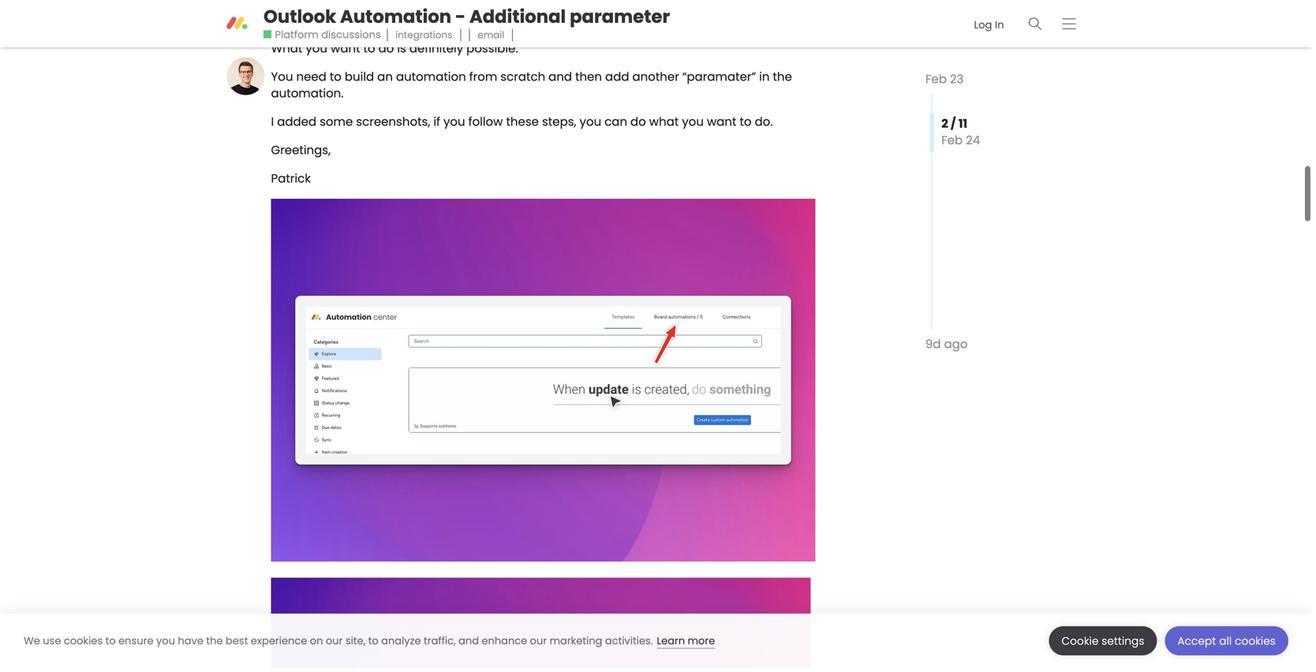 Task type: locate. For each thing, give the bounding box(es) containing it.
an
[[378, 68, 393, 85]]

you
[[271, 68, 293, 85]]

1 horizontal spatial do
[[631, 113, 646, 130]]

screenshots,
[[356, 113, 431, 130]]

want
[[331, 40, 360, 57], [707, 113, 737, 130]]

0 horizontal spatial want
[[331, 40, 360, 57]]

and
[[549, 68, 572, 85], [459, 634, 479, 649]]

enhance
[[482, 634, 528, 649]]

the
[[773, 68, 793, 85], [206, 634, 223, 649]]

-
[[455, 4, 466, 29]]

cookies inside button
[[1236, 634, 1277, 649]]

email
[[478, 29, 505, 42]]

our right on
[[326, 634, 343, 649]]

0 vertical spatial feb
[[926, 71, 947, 88]]

cookies for all
[[1236, 634, 1277, 649]]

do left is in the top left of the page
[[379, 40, 394, 57]]

from
[[470, 68, 498, 85]]

0 horizontal spatial our
[[326, 634, 343, 649]]

1 vertical spatial the
[[206, 634, 223, 649]]

automation
[[396, 68, 466, 85]]

you left the have
[[156, 634, 175, 649]]

2 our from the left
[[530, 634, 547, 649]]

0 horizontal spatial do
[[379, 40, 394, 57]]

definitely
[[410, 40, 464, 57]]

far image image
[[276, 543, 288, 555]]

discourse expand image
[[799, 543, 811, 555]]

to
[[364, 40, 375, 57], [330, 68, 342, 85], [740, 113, 752, 130], [105, 634, 116, 649], [368, 634, 379, 649]]

if
[[434, 113, 440, 130]]

0 horizontal spatial the
[[206, 634, 223, 649]]

outlook automation - additional parameter platform discussions
[[264, 4, 670, 42]]

1 vertical spatial want
[[707, 113, 737, 130]]

accept all cookies
[[1178, 634, 1277, 649]]

integrations link
[[387, 25, 461, 46]]

feb left 23 at the right top of the page
[[926, 71, 947, 88]]

activities.
[[605, 634, 653, 649]]

you
[[306, 40, 328, 57], [444, 113, 465, 130], [580, 113, 602, 130], [682, 113, 704, 130], [156, 634, 175, 649]]

traffic,
[[424, 634, 456, 649]]

0 vertical spatial and
[[549, 68, 572, 85]]

1 horizontal spatial and
[[549, 68, 572, 85]]

1 vertical spatial and
[[459, 634, 479, 649]]

want up build
[[331, 40, 360, 57]]

you right if
[[444, 113, 465, 130]]

more
[[688, 634, 715, 649]]

to inside you need to build an automation from scratch and then add another "paramater" in the automation.
[[330, 68, 342, 85]]

i
[[271, 113, 274, 130]]

to left build
[[330, 68, 342, 85]]

automation
[[340, 4, 452, 29]]

you up need
[[306, 40, 328, 57]]

to up build
[[364, 40, 375, 57]]

dialog
[[0, 614, 1313, 669]]

cookies right use
[[64, 634, 103, 649]]

2 cookies from the left
[[1236, 634, 1277, 649]]

feb
[[926, 71, 947, 88], [942, 132, 963, 149]]

0 vertical spatial image image
[[271, 199, 816, 562]]

accept all cookies button
[[1166, 627, 1289, 656]]

use
[[43, 634, 61, 649]]

have
[[178, 634, 204, 649]]

1 horizontal spatial our
[[530, 634, 547, 649]]

to left ensure
[[105, 634, 116, 649]]

cookies right all
[[1236, 634, 1277, 649]]

1 horizontal spatial want
[[707, 113, 737, 130]]

parameter
[[570, 4, 670, 29]]

outlook
[[264, 4, 336, 29]]

on
[[310, 634, 323, 649]]

23
[[951, 71, 964, 88]]

"paramater"
[[683, 68, 756, 85]]

and right traffic,
[[459, 634, 479, 649]]

the left best
[[206, 634, 223, 649]]

image
[[293, 540, 331, 557]]

in
[[995, 18, 1005, 32]]

and inside dialog
[[459, 634, 479, 649]]

additional
[[470, 4, 566, 29]]

the right the in
[[773, 68, 793, 85]]

do
[[379, 40, 394, 57], [631, 113, 646, 130]]

what you want to do is definitely possible.
[[271, 40, 518, 57]]

do right can
[[631, 113, 646, 130]]

rich,
[[285, 11, 313, 28]]

0 horizontal spatial cookies
[[64, 634, 103, 649]]

feb left 24
[[942, 132, 963, 149]]

1 vertical spatial feb
[[942, 132, 963, 149]]

1 vertical spatial do
[[631, 113, 646, 130]]

1773×1182
[[340, 540, 394, 557]]

1 cookies from the left
[[64, 634, 103, 649]]

we use cookies to ensure you have the best experience on our site, to analyze traffic, and enhance our marketing activities. learn more
[[24, 634, 715, 649]]

possible.
[[467, 40, 518, 57]]

menu image
[[1063, 18, 1077, 30]]

platform
[[275, 28, 319, 42]]

our right enhance
[[530, 634, 547, 649]]

cookie settings
[[1062, 634, 1145, 649]]

experience
[[251, 634, 307, 649]]

need
[[296, 68, 327, 85]]

0 vertical spatial the
[[773, 68, 793, 85]]

1 horizontal spatial the
[[773, 68, 793, 85]]

0 horizontal spatial and
[[459, 634, 479, 649]]

our
[[326, 634, 343, 649], [530, 634, 547, 649]]

what
[[271, 40, 303, 57]]

1 vertical spatial image image
[[271, 578, 811, 669]]

and left then
[[549, 68, 572, 85]]

platform discussions link
[[264, 28, 381, 42]]

1 horizontal spatial cookies
[[1236, 634, 1277, 649]]

greetings,
[[271, 142, 331, 159]]

learn more link
[[657, 634, 715, 649]]

discussions
[[321, 28, 381, 42]]

analyze
[[381, 634, 421, 649]]

want left do.
[[707, 113, 737, 130]]

2
[[942, 115, 949, 132]]

hi
[[271, 11, 282, 28]]

image image
[[271, 199, 816, 562], [271, 578, 811, 669]]



Task type: vqa. For each thing, say whether or not it's contained in the screenshot.
topmost by
no



Task type: describe. For each thing, give the bounding box(es) containing it.
ago
[[945, 336, 968, 353]]

1 image image from the top
[[271, 199, 816, 562]]

marketing
[[550, 634, 603, 649]]

1 our from the left
[[326, 634, 343, 649]]

log in navigation
[[961, 7, 1087, 41]]

1773×1182 53.4 kb
[[340, 540, 439, 557]]

monday community forum image
[[226, 13, 248, 35]]

build
[[345, 68, 374, 85]]

0 vertical spatial want
[[331, 40, 360, 57]]

is
[[397, 40, 406, 57]]

we
[[24, 634, 40, 649]]

the inside you need to build an automation from scratch and then add another "paramater" in the automation.
[[773, 68, 793, 85]]

outlook automation - additional parameter link
[[264, 4, 670, 29]]

feb 23
[[926, 71, 964, 88]]

to right the site,
[[368, 634, 379, 649]]

you inside dialog
[[156, 634, 175, 649]]

kb
[[424, 540, 439, 557]]

you right what
[[682, 113, 704, 130]]

learn
[[657, 634, 685, 649]]

follow
[[469, 113, 503, 130]]

automation.
[[271, 85, 344, 102]]

all
[[1220, 634, 1233, 649]]

/
[[951, 115, 957, 132]]

feb 23 link
[[926, 71, 964, 88]]

cookie
[[1062, 634, 1099, 649]]

add
[[606, 68, 630, 85]]

best
[[226, 634, 248, 649]]

cookies for use
[[64, 634, 103, 649]]

you left can
[[580, 113, 602, 130]]

patrick
[[271, 170, 311, 187]]

feb inside 2 / 11 feb 24
[[942, 132, 963, 149]]

email link
[[469, 25, 513, 46]]

added
[[277, 113, 317, 130]]

log
[[975, 18, 993, 32]]

hi rich,
[[271, 11, 313, 28]]

search image
[[1029, 18, 1043, 30]]

what
[[650, 113, 679, 130]]

then
[[576, 68, 602, 85]]

2 image image from the top
[[271, 578, 811, 669]]

53.4
[[397, 540, 421, 557]]

log in
[[975, 18, 1005, 32]]

settings
[[1102, 634, 1145, 649]]

site,
[[346, 634, 366, 649]]

log in button
[[966, 12, 1013, 38]]

can
[[605, 113, 628, 130]]

integrations
[[396, 29, 453, 42]]

24
[[966, 132, 981, 149]]

2 / 11 feb 24
[[942, 115, 981, 149]]

11
[[959, 115, 968, 132]]

do.
[[755, 113, 773, 130]]

9d ago link
[[926, 336, 968, 353]]

scratch
[[501, 68, 546, 85]]

these
[[506, 113, 539, 130]]

dialog containing cookie settings
[[0, 614, 1313, 669]]

another
[[633, 68, 680, 85]]

i added some screenshots, if you follow these steps, you can do what you want to do.
[[271, 113, 773, 130]]

accept
[[1178, 634, 1217, 649]]

9d ago
[[926, 336, 968, 353]]

to left do.
[[740, 113, 752, 130]]

ensure
[[119, 634, 154, 649]]

0 vertical spatial do
[[379, 40, 394, 57]]

cookie settings button
[[1050, 627, 1158, 656]]

you need to build an automation from scratch and then add another "paramater" in the automation.
[[271, 68, 793, 102]]

in
[[760, 68, 770, 85]]

steps,
[[542, 113, 577, 130]]

and inside you need to build an automation from scratch and then add another "paramater" in the automation.
[[549, 68, 572, 85]]

9d
[[926, 336, 941, 353]]

some
[[320, 113, 353, 130]]

tags list
[[387, 25, 521, 46]]



